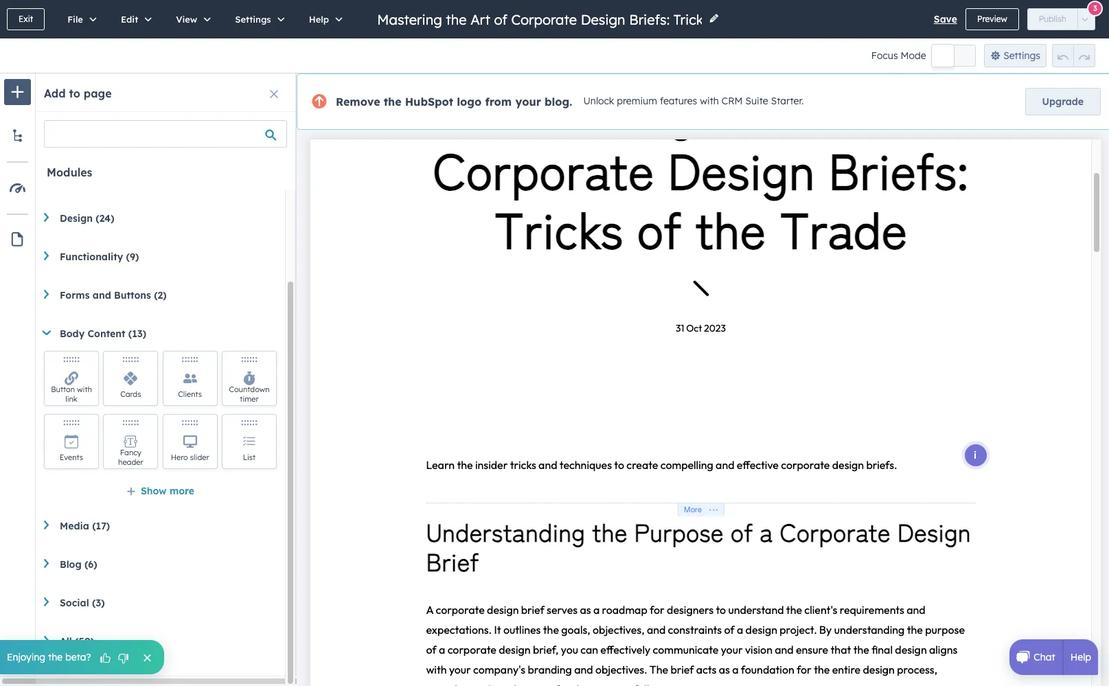 Task type: locate. For each thing, give the bounding box(es) containing it.
to
[[69, 87, 80, 100]]

0 horizontal spatial the
[[48, 651, 63, 664]]

1 horizontal spatial help
[[1071, 651, 1092, 664]]

enjoying the beta? button
[[0, 640, 164, 675]]

0 vertical spatial help
[[309, 14, 329, 25]]

settings button
[[221, 0, 295, 38], [984, 44, 1047, 67]]

suite
[[746, 95, 769, 107]]

view
[[176, 14, 197, 25]]

thumbsup image
[[99, 652, 112, 665]]

0 horizontal spatial settings
[[235, 14, 271, 25]]

3
[[1094, 3, 1098, 13]]

from
[[485, 95, 512, 109]]

1 vertical spatial the
[[48, 651, 63, 664]]

1 horizontal spatial the
[[384, 95, 402, 109]]

focus mode element
[[932, 45, 976, 67]]

chat
[[1034, 651, 1056, 664]]

1 vertical spatial help
[[1071, 651, 1092, 664]]

the for beta?
[[48, 651, 63, 664]]

preview
[[978, 14, 1008, 24]]

None field
[[376, 10, 703, 29]]

premium
[[617, 95, 658, 107]]

exit
[[19, 14, 33, 24]]

help
[[309, 14, 329, 25], [1071, 651, 1092, 664]]

settings right view button
[[235, 14, 271, 25]]

your
[[516, 95, 541, 109]]

0 vertical spatial settings button
[[221, 0, 295, 38]]

save
[[934, 13, 958, 25]]

1 horizontal spatial settings
[[1004, 49, 1041, 62]]

the left beta?
[[48, 651, 63, 664]]

remove the hubspot logo from your blog.
[[336, 95, 573, 109]]

publish
[[1039, 14, 1067, 24]]

upgrade
[[1043, 96, 1084, 108]]

0 horizontal spatial settings button
[[221, 0, 295, 38]]

1 horizontal spatial settings button
[[984, 44, 1047, 67]]

settings down preview button
[[1004, 49, 1041, 62]]

edit button
[[106, 0, 162, 38]]

the inside button
[[48, 651, 63, 664]]

settings
[[235, 14, 271, 25], [1004, 49, 1041, 62]]

the
[[384, 95, 402, 109], [48, 651, 63, 664]]

mode
[[901, 49, 927, 62]]

add
[[44, 87, 66, 100]]

unlock
[[584, 95, 614, 107]]

close image
[[270, 90, 278, 98]]

0 horizontal spatial help
[[309, 14, 329, 25]]

focus
[[872, 49, 898, 62]]

the right 'remove'
[[384, 95, 402, 109]]

upgrade link
[[1025, 88, 1101, 115]]

modules
[[47, 166, 92, 179]]

0 vertical spatial the
[[384, 95, 402, 109]]

help inside button
[[309, 14, 329, 25]]

beta?
[[65, 651, 91, 664]]

enjoying the beta?
[[7, 651, 91, 664]]

remove
[[336, 95, 380, 109]]

Search search field
[[44, 120, 287, 148]]

focus mode
[[872, 49, 927, 62]]

unlock premium features with crm suite starter.
[[584, 95, 804, 107]]

group
[[1053, 44, 1096, 67]]



Task type: describe. For each thing, give the bounding box(es) containing it.
thumbsdown image
[[117, 652, 130, 665]]

file button
[[53, 0, 106, 38]]

page
[[84, 87, 112, 100]]

help button
[[295, 0, 353, 38]]

1 vertical spatial settings
[[1004, 49, 1041, 62]]

preview button
[[966, 8, 1019, 30]]

enjoying
[[7, 651, 45, 664]]

starter.
[[771, 95, 804, 107]]

file
[[67, 14, 83, 25]]

hubspot
[[405, 95, 454, 109]]

view button
[[162, 0, 221, 38]]

add to page
[[44, 87, 112, 100]]

logo
[[457, 95, 482, 109]]

1 vertical spatial settings button
[[984, 44, 1047, 67]]

with
[[700, 95, 719, 107]]

edit
[[121, 14, 138, 25]]

exit link
[[7, 8, 45, 30]]

the for hubspot
[[384, 95, 402, 109]]

0 vertical spatial settings
[[235, 14, 271, 25]]

blog.
[[545, 95, 573, 109]]

save button
[[934, 11, 958, 27]]

crm
[[722, 95, 743, 107]]

publish group
[[1028, 8, 1096, 30]]

publish button
[[1028, 8, 1079, 30]]

features
[[660, 95, 698, 107]]



Task type: vqa. For each thing, say whether or not it's contained in the screenshot.
Exit
yes



